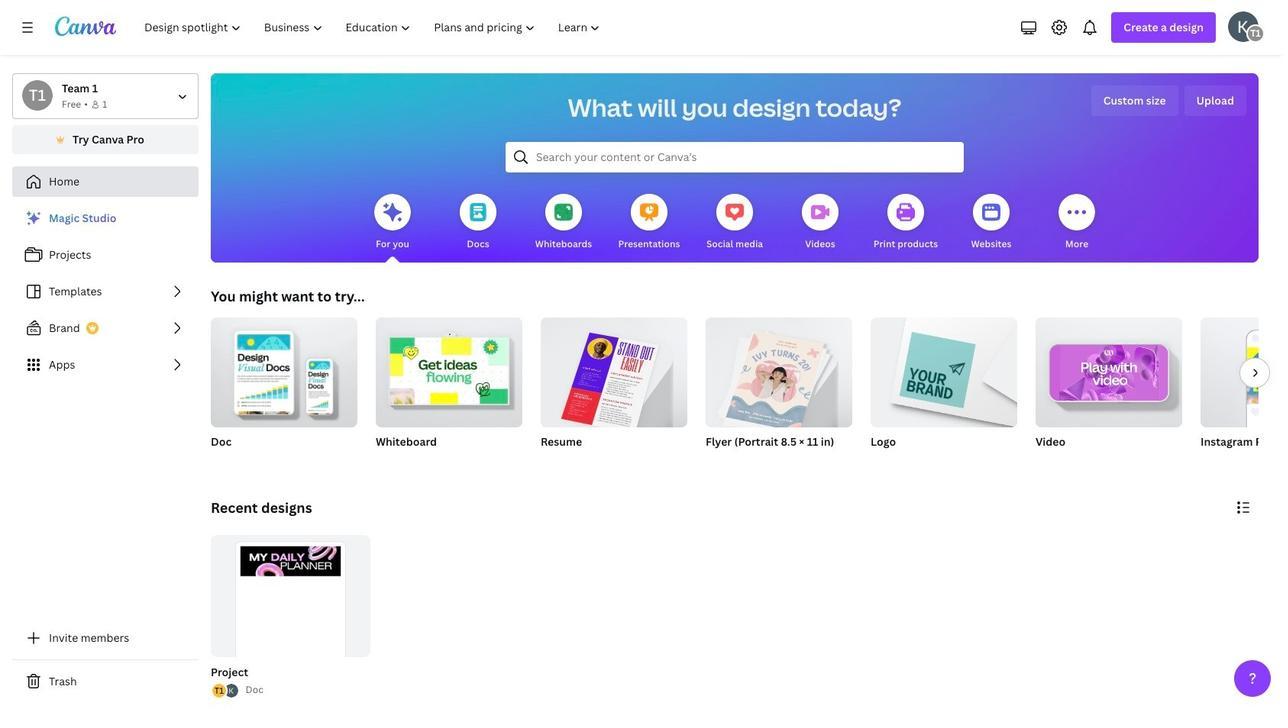 Task type: locate. For each thing, give the bounding box(es) containing it.
team 1 image
[[1247, 24, 1265, 43], [22, 80, 53, 111]]

1 horizontal spatial team 1 element
[[1247, 24, 1265, 43]]

None search field
[[506, 142, 964, 173]]

0 horizontal spatial team 1 element
[[22, 80, 53, 111]]

0 horizontal spatial list
[[12, 203, 199, 380]]

kendall parks image
[[1228, 11, 1259, 42]]

group
[[211, 312, 358, 469], [211, 312, 358, 428], [376, 312, 523, 469], [376, 312, 523, 428], [541, 312, 688, 469], [541, 312, 688, 434], [706, 312, 853, 469], [706, 312, 853, 433], [871, 318, 1018, 469], [871, 318, 1018, 428], [1036, 318, 1183, 469], [1201, 318, 1283, 469], [208, 536, 370, 700], [211, 536, 370, 698]]

0 vertical spatial list
[[12, 203, 199, 380]]

1 vertical spatial team 1 element
[[22, 80, 53, 111]]

1 vertical spatial team 1 image
[[22, 80, 53, 111]]

0 horizontal spatial team 1 image
[[22, 80, 53, 111]]

1 horizontal spatial list
[[211, 683, 240, 700]]

0 vertical spatial team 1 image
[[1247, 24, 1265, 43]]

1 horizontal spatial team 1 image
[[1247, 24, 1265, 43]]

list
[[12, 203, 199, 380], [211, 683, 240, 700]]

Switch to another team button
[[12, 73, 199, 119]]

Search search field
[[536, 143, 934, 172]]

team 1 element
[[1247, 24, 1265, 43], [22, 80, 53, 111]]

0 vertical spatial team 1 element
[[1247, 24, 1265, 43]]



Task type: vqa. For each thing, say whether or not it's contained in the screenshot.
'Search Box'
yes



Task type: describe. For each thing, give the bounding box(es) containing it.
team 1 element inside switch to another team button
[[22, 80, 53, 111]]

1 vertical spatial list
[[211, 683, 240, 700]]

team 1 image inside switch to another team button
[[22, 80, 53, 111]]

top level navigation element
[[134, 12, 614, 43]]



